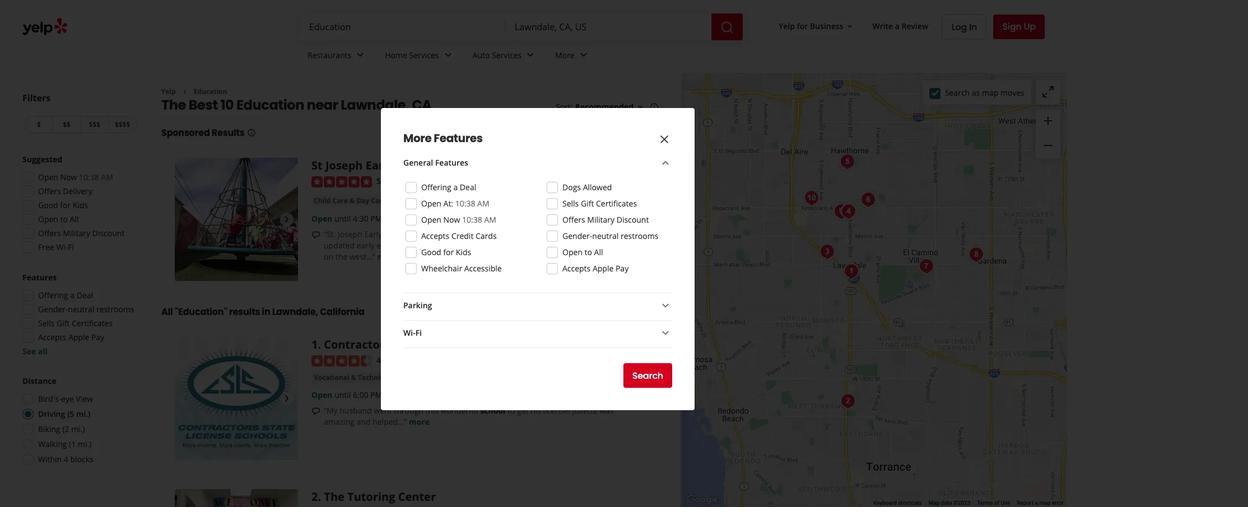 Task type: describe. For each thing, give the bounding box(es) containing it.
military inside group
[[63, 228, 90, 239]]

previous image for open until 4:30 pm
[[179, 213, 193, 227]]

for inside more features dialog
[[443, 247, 454, 258]]

learning for "st. joseph early learning center is opening on august 1st. our new and improved and updated early education program and daycare offers affordable, high-quality daycare on the west…"
[[384, 229, 416, 240]]

0 vertical spatial lawndale,
[[341, 96, 409, 115]]

accepts apple pay inside group
[[38, 332, 104, 343]]

offers
[[496, 241, 517, 251]]

moves
[[1001, 87, 1025, 98]]

"my husband went through this wonderful school
[[324, 406, 506, 416]]

kids inside more features dialog
[[456, 247, 471, 258]]

4.4
[[376, 355, 388, 366]]

parking
[[403, 300, 432, 311]]

child care & day care link
[[311, 196, 389, 207]]

contractors
[[324, 337, 390, 353]]

1 vertical spatial 16 info v2 image
[[247, 128, 256, 137]]

good for kids inside more features dialog
[[421, 247, 471, 258]]

offers military discount inside group
[[38, 228, 125, 239]]

pm for open until 4:30 pm
[[371, 214, 382, 224]]

tutoring
[[347, 490, 395, 505]]

home
[[385, 50, 407, 60]]

more for more features
[[403, 131, 432, 146]]

1 vertical spatial am
[[477, 198, 489, 209]]

slideshow element for open until 6:00 pm
[[175, 337, 298, 461]]

to inside to get his license! juliette was amazing and helped..."
[[508, 406, 515, 416]]

. for 1
[[318, 337, 321, 353]]

2 vertical spatial 10:38
[[462, 215, 482, 225]]

24 chevron down v2 image for wi-fi
[[659, 327, 672, 340]]

until for until 4:30 pm
[[335, 214, 351, 224]]

open to all inside more features dialog
[[562, 247, 603, 258]]

good inside group
[[38, 200, 58, 211]]

offers inside more features dialog
[[562, 215, 585, 225]]

"my
[[324, 406, 338, 416]]

pay inside more features dialog
[[616, 263, 629, 274]]

free
[[38, 242, 54, 253]]

affordable,
[[519, 241, 559, 251]]

1 horizontal spatial education
[[236, 96, 304, 115]]

shortcuts
[[898, 500, 922, 507]]

day
[[356, 196, 369, 206]]

1 vertical spatial contractors state license schools image
[[175, 337, 298, 461]]

16 speech v2 image for "my husband went through this wonderful
[[311, 407, 320, 416]]

gift inside group
[[57, 318, 70, 329]]

gender-neutral restrooms inside more features dialog
[[562, 231, 659, 241]]

more for more link to the top
[[377, 252, 398, 262]]

deal for sells gift certificates
[[77, 290, 93, 301]]

within
[[38, 454, 62, 465]]

search button
[[623, 364, 672, 388]]

fi inside "dropdown button"
[[416, 328, 422, 338]]

bird's-eye view
[[38, 394, 93, 405]]

and right improved
[[630, 229, 644, 240]]

24 verified filled v2 image
[[436, 195, 449, 208]]

& inside button
[[350, 196, 355, 206]]

apple inside group
[[68, 332, 89, 343]]

venice
[[525, 196, 549, 207]]

kids inside group
[[73, 200, 88, 211]]

4:30
[[353, 214, 368, 224]]

1 daycare from the left
[[465, 241, 494, 251]]

bird's-
[[38, 394, 61, 405]]

4
[[64, 454, 68, 465]]

offering for open at:
[[421, 182, 451, 193]]

1 vertical spatial license
[[425, 337, 467, 353]]

zoom out image
[[1042, 139, 1055, 153]]

offering a deal for gender-neutral restrooms
[[38, 290, 93, 301]]

driving
[[38, 409, 65, 420]]

now inside group
[[60, 172, 77, 183]]

terms
[[977, 500, 993, 507]]

google image
[[684, 493, 721, 508]]

. for 2
[[318, 490, 321, 505]]

allowed
[[583, 182, 612, 193]]

free wi-fi
[[38, 242, 74, 253]]

neutral inside group
[[68, 304, 94, 315]]

$$$
[[89, 120, 100, 129]]

to inside more features dialog
[[585, 247, 592, 258]]

the
[[335, 252, 347, 262]]

$
[[37, 120, 41, 129]]

as
[[972, 87, 980, 98]]

lucille smith elementary school image
[[830, 200, 852, 223]]

his
[[531, 406, 541, 416]]

el camino college image
[[915, 255, 938, 278]]

write
[[873, 21, 893, 31]]

parking button
[[403, 299, 672, 314]]

yelp link
[[161, 87, 176, 96]]

report a map error link
[[1017, 500, 1064, 507]]

0 horizontal spatial lawndale,
[[272, 306, 318, 319]]

report a map error
[[1017, 500, 1064, 507]]

0 horizontal spatial education link
[[194, 87, 227, 96]]

1 horizontal spatial more link
[[409, 417, 430, 428]]

learning for st joseph early learning center
[[396, 158, 446, 173]]

st joseph early learning center link
[[311, 158, 486, 173]]

$$$$ button
[[108, 116, 137, 133]]

more features
[[403, 131, 483, 146]]

early
[[357, 241, 375, 251]]

gender- inside more features dialog
[[562, 231, 592, 241]]

"education"
[[175, 306, 227, 319]]

open up "my
[[311, 390, 332, 401]]

(1
[[69, 439, 76, 450]]

sells gift certificates inside more features dialog
[[562, 198, 637, 209]]

husband
[[340, 406, 372, 416]]

early for st
[[366, 158, 394, 173]]

0 vertical spatial 10:38
[[79, 172, 99, 183]]

write a review link
[[868, 16, 933, 36]]

2
[[311, 490, 318, 505]]

gender-neutral restrooms inside group
[[38, 304, 134, 315]]

yelp for business button
[[774, 16, 859, 36]]

see
[[22, 346, 36, 357]]

2 daycare from the left
[[606, 241, 635, 251]]

1 vertical spatial pay
[[91, 332, 104, 343]]

open now 10:38 am inside more features dialog
[[421, 215, 496, 225]]

features for general features
[[435, 157, 468, 168]]

auto services
[[473, 50, 522, 60]]

0 vertical spatial fi
[[68, 242, 74, 253]]

1 vertical spatial on
[[324, 252, 333, 262]]

joseph for st
[[325, 158, 363, 173]]

sells inside more features dialog
[[562, 198, 579, 209]]

accepts credit cards
[[421, 231, 497, 241]]

open down suggested
[[38, 172, 58, 183]]

more link
[[546, 40, 599, 73]]

(2
[[62, 424, 69, 435]]

sells gift certificates inside group
[[38, 318, 113, 329]]

accepts for gender-neutral restrooms
[[38, 332, 66, 343]]

amazing
[[324, 417, 355, 428]]

option group containing distance
[[19, 376, 139, 469]]

slideshow element for open until 4:30 pm
[[175, 158, 298, 281]]

error
[[1052, 500, 1064, 507]]

yelp for business
[[779, 21, 843, 31]]

aca tutoring center image
[[837, 200, 860, 223]]

services for home services
[[409, 50, 439, 60]]

a inside group
[[70, 290, 75, 301]]

wi- inside "dropdown button"
[[403, 328, 416, 338]]

2 vertical spatial am
[[484, 215, 496, 225]]

1 horizontal spatial on
[[490, 229, 499, 240]]

sign
[[1002, 20, 1022, 33]]

search as map moves
[[945, 87, 1025, 98]]

search for search as map moves
[[945, 87, 970, 98]]

0 vertical spatial good for kids
[[38, 200, 88, 211]]

zoom in image
[[1042, 114, 1055, 128]]

map region
[[589, 45, 1162, 508]]

st joseph early learning center
[[311, 158, 486, 173]]

search for search
[[632, 369, 663, 382]]

near
[[307, 96, 338, 115]]

1 horizontal spatial the
[[324, 490, 344, 505]]

education button
[[393, 196, 431, 207]]

west…"
[[349, 252, 375, 262]]

wheelchair
[[421, 263, 462, 274]]

all inside more features dialog
[[594, 247, 603, 258]]

1 horizontal spatial all
[[161, 306, 173, 319]]

search image
[[721, 21, 734, 34]]

map for error
[[1040, 500, 1051, 507]]

2 care from the left
[[371, 196, 386, 206]]

6:00
[[353, 390, 368, 401]]

close image
[[658, 133, 671, 146]]

center for st joseph early learning center
[[449, 158, 486, 173]]

next image
[[280, 213, 294, 227]]

1 horizontal spatial education link
[[393, 196, 431, 207]]

offers military discount inside more features dialog
[[562, 215, 649, 225]]

eye
[[61, 394, 74, 405]]

early for "st.
[[364, 229, 382, 240]]

st joseph early learning center image
[[175, 158, 298, 281]]

walking (1 mi.)
[[38, 439, 91, 450]]

mychal's learning place image
[[800, 187, 823, 209]]

within 4 blocks
[[38, 454, 93, 465]]

24 chevron down v2 image for restaurants
[[354, 48, 367, 62]]

0 horizontal spatial education
[[194, 87, 227, 96]]

1 vertical spatial accepts
[[562, 263, 591, 274]]

all inside group
[[70, 214, 79, 225]]

and inside to get his license! juliette was amazing and helped..."
[[357, 417, 371, 428]]

now inside more features dialog
[[443, 215, 460, 225]]

and down is
[[449, 241, 463, 251]]

0 horizontal spatial the
[[161, 96, 186, 115]]

discount inside more features dialog
[[617, 215, 649, 225]]

24 chevron down v2 image inside the parking "dropdown button"
[[659, 299, 672, 313]]

was
[[600, 406, 614, 416]]

1 vertical spatial 10:38
[[455, 198, 475, 209]]

24 chevron down v2 image for home
[[441, 48, 455, 62]]

verified license button
[[454, 196, 515, 207]]

view
[[76, 394, 93, 405]]

helped..."
[[373, 417, 407, 428]]

wi-fi
[[403, 328, 422, 338]]

walking
[[38, 439, 67, 450]]

map for moves
[[982, 87, 999, 98]]

schools
[[470, 337, 512, 353]]

st
[[311, 158, 323, 173]]

results
[[212, 127, 245, 140]]

high-
[[561, 241, 580, 251]]

0 vertical spatial offers
[[38, 186, 61, 197]]

services for auto services
[[492, 50, 522, 60]]

open left at:
[[421, 198, 441, 209]]

juliette
[[572, 406, 598, 416]]



Task type: locate. For each thing, give the bounding box(es) containing it.
yelp left the '16 chevron right v2' image
[[161, 87, 176, 96]]

0 horizontal spatial wi-
[[56, 242, 68, 253]]

center inside "st. joseph early learning center is opening on august 1st. our new and improved and updated early education program and daycare offers affordable, high-quality daycare on the west…"
[[418, 229, 443, 240]]

.
[[318, 337, 321, 353], [318, 490, 321, 505]]

0 horizontal spatial sells gift certificates
[[38, 318, 113, 329]]

1 vertical spatial map
[[1040, 500, 1051, 507]]

16 chevron right v2 image
[[180, 87, 189, 96]]

center
[[449, 158, 486, 173], [418, 229, 443, 240], [398, 490, 436, 505]]

0 horizontal spatial fi
[[68, 242, 74, 253]]

0 horizontal spatial more
[[403, 131, 432, 146]]

& inside "button"
[[351, 373, 356, 383]]

24 chevron down v2 image inside home services 'link'
[[441, 48, 455, 62]]

1 vertical spatial neutral
[[68, 304, 94, 315]]

suggested
[[22, 154, 62, 165]]

0 vertical spatial joseph
[[325, 158, 363, 173]]

the best 10 education near lawndale, ca
[[161, 96, 432, 115]]

0 vertical spatial offering
[[421, 182, 451, 193]]

1 until from the top
[[335, 214, 351, 224]]

0 vertical spatial 16 info v2 image
[[650, 103, 659, 112]]

group containing features
[[19, 272, 139, 357]]

log in
[[952, 20, 977, 33]]

0 vertical spatial open now 10:38 am
[[38, 172, 113, 183]]

expand map image
[[1042, 85, 1055, 99]]

1 vertical spatial kids
[[456, 247, 471, 258]]

leuzinger high school image
[[857, 189, 879, 211]]

am inside group
[[101, 172, 113, 183]]

open to all down new at left
[[562, 247, 603, 258]]

terms of use link
[[977, 500, 1010, 507]]

mi.) for driving (5 mi.)
[[76, 409, 91, 420]]

0 horizontal spatial search
[[632, 369, 663, 382]]

0 horizontal spatial neutral
[[68, 304, 94, 315]]

offers left delivery
[[38, 186, 61, 197]]

center for "st. joseph early learning center is opening on august 1st. our new and improved and updated early education program and daycare offers affordable, high-quality daycare on the west…"
[[418, 229, 443, 240]]

certificates inside group
[[72, 318, 113, 329]]

offering down the free wi-fi
[[38, 290, 68, 301]]

. left tutoring at the bottom of the page
[[318, 490, 321, 505]]

0 horizontal spatial on
[[324, 252, 333, 262]]

& up open until 6:00 pm
[[351, 373, 356, 383]]

mi.) for biking (2 mi.)
[[71, 424, 85, 435]]

joseph inside "st. joseph early learning center is opening on august 1st. our new and improved and updated early education program and daycare offers affordable, high-quality daycare on the west…"
[[338, 229, 362, 240]]

to inside group
[[60, 214, 68, 225]]

contractors state license schools image
[[840, 260, 863, 283], [175, 337, 298, 461]]

16 chevron down v2 image
[[846, 22, 855, 31]]

wi- inside group
[[56, 242, 68, 253]]

1 vertical spatial all
[[594, 247, 603, 258]]

military up improved
[[587, 215, 615, 225]]

learning inside "st. joseph early learning center is opening on august 1st. our new and improved and updated early education program and daycare offers affordable, high-quality daycare on the west…"
[[384, 229, 416, 240]]

kids
[[73, 200, 88, 211], [456, 247, 471, 258]]

fi
[[68, 242, 74, 253], [416, 328, 422, 338]]

0 horizontal spatial open now 10:38 am
[[38, 172, 113, 183]]

humble hearts academy image
[[836, 150, 859, 173]]

all down delivery
[[70, 214, 79, 225]]

1 horizontal spatial offering a deal
[[421, 182, 476, 193]]

restrooms inside group
[[96, 304, 134, 315]]

offering inside more features dialog
[[421, 182, 451, 193]]

0 vertical spatial yelp
[[779, 21, 795, 31]]

a inside dialog
[[453, 182, 458, 193]]

discount up improved
[[617, 215, 649, 225]]

prime athletes image
[[816, 241, 838, 263]]

accepts apple pay up 'all'
[[38, 332, 104, 343]]

the right 2 at the bottom left
[[324, 490, 344, 505]]

10:38
[[79, 172, 99, 183], [455, 198, 475, 209], [462, 215, 482, 225]]

0 horizontal spatial offering a deal
[[38, 290, 93, 301]]

through
[[394, 406, 423, 416]]

previous image
[[179, 213, 193, 227], [179, 392, 193, 406]]

pm right 6:00
[[371, 390, 382, 401]]

a up the open at: 10:38 am
[[453, 182, 458, 193]]

wheelchair accessible
[[421, 263, 502, 274]]

offering for gender-neutral restrooms
[[38, 290, 68, 301]]

features inside group
[[22, 272, 57, 283]]

pm for open until 6:00 pm
[[371, 390, 382, 401]]

2 horizontal spatial 24 chevron down v2 image
[[659, 327, 672, 340]]

education
[[194, 87, 227, 96], [236, 96, 304, 115], [395, 196, 429, 206]]

license right wi-fi
[[425, 337, 467, 353]]

2 vertical spatial to
[[508, 406, 515, 416]]

open to all inside group
[[38, 214, 79, 225]]

search
[[945, 87, 970, 98], [632, 369, 663, 382]]

features down free
[[22, 272, 57, 283]]

ca
[[412, 96, 432, 115]]

pay
[[616, 263, 629, 274], [91, 332, 104, 343]]

wi- right free
[[56, 242, 68, 253]]

offers up free
[[38, 228, 61, 239]]

map right as
[[982, 87, 999, 98]]

0 vertical spatial sells
[[562, 198, 579, 209]]

24 chevron down v2 image
[[441, 48, 455, 62], [524, 48, 537, 62], [659, 157, 672, 170], [659, 299, 672, 313]]

2 slideshow element from the top
[[175, 337, 298, 461]]

deal inside group
[[77, 290, 93, 301]]

1 vertical spatial search
[[632, 369, 663, 382]]

(5
[[67, 409, 74, 420]]

gift
[[581, 198, 594, 209], [57, 318, 70, 329]]

1 vertical spatial pm
[[371, 390, 382, 401]]

1 horizontal spatial yelp
[[779, 21, 795, 31]]

education
[[377, 241, 413, 251]]

joseph
[[325, 158, 363, 173], [338, 229, 362, 240]]

0 vertical spatial all
[[70, 214, 79, 225]]

all
[[38, 346, 48, 357]]

lawndale, left ca
[[341, 96, 409, 115]]

see all
[[22, 346, 48, 357]]

16 info v2 image up close image
[[650, 103, 659, 112]]

2 horizontal spatial education
[[395, 196, 429, 206]]

24 chevron down v2 image inside the wi-fi "dropdown button"
[[659, 327, 672, 340]]

more inside dialog
[[403, 131, 432, 146]]

early
[[366, 158, 394, 173], [364, 229, 382, 240]]

learning
[[396, 158, 446, 173], [384, 229, 416, 240]]

1 vertical spatial sells gift certificates
[[38, 318, 113, 329]]

24 chevron down v2 image inside restaurants link
[[354, 48, 367, 62]]

2 16 speech v2 image from the top
[[311, 407, 320, 416]]

school
[[480, 406, 506, 416]]

and down the husband
[[357, 417, 371, 428]]

2 horizontal spatial for
[[797, 21, 808, 31]]

neutral inside more features dialog
[[592, 231, 619, 241]]

map
[[929, 500, 940, 507]]

2 previous image from the top
[[179, 392, 193, 406]]

yelp left business
[[779, 21, 795, 31]]

1 vertical spatial .
[[318, 490, 321, 505]]

16 speech v2 image left "my
[[311, 407, 320, 416]]

deal for open now
[[460, 182, 476, 193]]

0 vertical spatial neutral
[[592, 231, 619, 241]]

biking
[[38, 424, 60, 435]]

business categories element
[[299, 40, 1045, 73]]

yelp inside button
[[779, 21, 795, 31]]

pm right 4:30
[[371, 214, 382, 224]]

delivery
[[63, 186, 92, 197]]

2 vertical spatial accepts
[[38, 332, 66, 343]]

5.0 link
[[376, 175, 388, 187]]

more up general
[[403, 131, 432, 146]]

1 . from the top
[[318, 337, 321, 353]]

accepts inside group
[[38, 332, 66, 343]]

learning up reviews)
[[396, 158, 446, 173]]

improved
[[593, 229, 628, 240]]

open up free
[[38, 214, 58, 225]]

services right auto
[[492, 50, 522, 60]]

0 vertical spatial map
[[982, 87, 999, 98]]

previous image for open until 6:00 pm
[[179, 392, 193, 406]]

1 care from the left
[[333, 196, 348, 206]]

on left the
[[324, 252, 333, 262]]

search inside button
[[632, 369, 663, 382]]

until left 6:00
[[335, 390, 351, 401]]

features for more features
[[434, 131, 483, 146]]

open now 10:38 am up delivery
[[38, 172, 113, 183]]

1 vertical spatial lawndale,
[[272, 306, 318, 319]]

education link right the '16 chevron right v2' image
[[194, 87, 227, 96]]

sells gift certificates up 'all'
[[38, 318, 113, 329]]

to left the get
[[508, 406, 515, 416]]

contractors state license schools link
[[324, 337, 512, 353]]

0 vertical spatial more link
[[377, 252, 398, 262]]

state
[[393, 337, 423, 353]]

more link down the education
[[377, 252, 398, 262]]

military up the free wi-fi
[[63, 228, 90, 239]]

24 chevron down v2 image for more
[[577, 48, 590, 62]]

map data ©2023
[[929, 500, 971, 507]]

child
[[314, 196, 331, 206]]

joseph for "st.
[[338, 229, 362, 240]]

0 vertical spatial learning
[[396, 158, 446, 173]]

discount down delivery
[[92, 228, 125, 239]]

group
[[1036, 109, 1061, 159], [19, 154, 139, 257], [19, 272, 139, 357]]

4.4 star rating image
[[311, 356, 372, 367]]

1 vertical spatial offers
[[562, 215, 585, 225]]

joseph up 5 star rating "image"
[[325, 158, 363, 173]]

open until 6:00 pm
[[311, 390, 382, 401]]

child care & day care
[[314, 196, 386, 206]]

gender-neutral restrooms
[[562, 231, 659, 241], [38, 304, 134, 315]]

mi.) right the '(2'
[[71, 424, 85, 435]]

auto
[[473, 50, 490, 60]]

more inside business categories element
[[555, 50, 575, 60]]

features up general features
[[434, 131, 483, 146]]

offering a deal for open at:
[[421, 182, 476, 193]]

on
[[490, 229, 499, 240], [324, 252, 333, 262]]

accessible
[[464, 263, 502, 274]]

10:38 up delivery
[[79, 172, 99, 183]]

until
[[335, 214, 351, 224], [335, 390, 351, 401]]

in
[[262, 306, 270, 319]]

features inside dropdown button
[[435, 157, 468, 168]]

dogs
[[562, 182, 581, 193]]

until left 4:30
[[335, 214, 351, 224]]

for down offers delivery on the top left
[[60, 200, 71, 211]]

sort:
[[556, 102, 573, 112]]

1 16 speech v2 image from the top
[[311, 231, 320, 240]]

mi.) right (1
[[78, 439, 91, 450]]

0 horizontal spatial good
[[38, 200, 58, 211]]

neutral
[[592, 231, 619, 241], [68, 304, 94, 315]]

accepts left the credit
[[421, 231, 449, 241]]

mi.) for walking (1 mi.)
[[78, 439, 91, 450]]

"st.
[[324, 229, 336, 240]]

24 chevron down v2 image for auto
[[524, 48, 537, 62]]

1 horizontal spatial lawndale,
[[341, 96, 409, 115]]

to get his license! juliette was amazing and helped..."
[[324, 406, 614, 428]]

center up program in the left top of the page
[[418, 229, 443, 240]]

24 chevron down v2 image for general
[[659, 157, 672, 170]]

1 horizontal spatial sells gift certificates
[[562, 198, 637, 209]]

good for kids up wheelchair
[[421, 247, 471, 258]]

24 chevron down v2 image inside "auto services" link
[[524, 48, 537, 62]]

up
[[1024, 20, 1036, 33]]

now up offers delivery on the top left
[[60, 172, 77, 183]]

joseph up 'updated'
[[338, 229, 362, 240]]

None search field
[[300, 13, 745, 40]]

©2023
[[954, 500, 971, 507]]

education inside education button
[[395, 196, 429, 206]]

discount
[[617, 215, 649, 225], [92, 228, 125, 239]]

keyboard shortcuts
[[873, 500, 922, 507]]

mi.) right (5
[[76, 409, 91, 420]]

0 horizontal spatial more link
[[377, 252, 398, 262]]

1 horizontal spatial neutral
[[592, 231, 619, 241]]

24 chevron down v2 image inside general features dropdown button
[[659, 157, 672, 170]]

1 horizontal spatial gift
[[581, 198, 594, 209]]

center up verified
[[449, 158, 486, 173]]

more down "my husband went through this wonderful school
[[409, 417, 430, 428]]

0 horizontal spatial apple
[[68, 332, 89, 343]]

0 horizontal spatial offering
[[38, 290, 68, 301]]

0 vertical spatial to
[[60, 214, 68, 225]]

education link down reviews)
[[393, 196, 431, 207]]

accepts down high-
[[562, 263, 591, 274]]

0 vertical spatial education link
[[194, 87, 227, 96]]

contractors state license schools image inside map region
[[840, 260, 863, 283]]

10:38 up opening
[[462, 215, 482, 225]]

offering a deal inside more features dialog
[[421, 182, 476, 193]]

open at: 10:38 am
[[421, 198, 489, 209]]

more for more
[[555, 50, 575, 60]]

open down new at left
[[562, 247, 583, 258]]

0 horizontal spatial 24 chevron down v2 image
[[354, 48, 367, 62]]

verified license
[[454, 196, 515, 207]]

24 chevron down v2 image
[[354, 48, 367, 62], [577, 48, 590, 62], [659, 327, 672, 340]]

for left business
[[797, 21, 808, 31]]

to down offers delivery on the top left
[[60, 214, 68, 225]]

services right home
[[409, 50, 439, 60]]

kids down delivery
[[73, 200, 88, 211]]

0 vertical spatial certificates
[[596, 198, 637, 209]]

and
[[577, 229, 591, 240], [630, 229, 644, 240], [449, 241, 463, 251], [357, 417, 371, 428]]

for inside button
[[797, 21, 808, 31]]

0 horizontal spatial offers military discount
[[38, 228, 125, 239]]

license!
[[543, 406, 570, 416]]

kumon math and reading center of gardena - north image
[[965, 243, 987, 266]]

1 horizontal spatial sells
[[562, 198, 579, 209]]

the tutoring center link
[[324, 490, 436, 505]]

see all button
[[22, 346, 48, 357]]

map left error on the bottom
[[1040, 500, 1051, 507]]

1 services from the left
[[409, 50, 439, 60]]

24 chevron down v2 image inside more link
[[577, 48, 590, 62]]

and up quality
[[577, 229, 591, 240]]

education down reviews)
[[395, 196, 429, 206]]

sells up 'all'
[[38, 318, 55, 329]]

all left "education"
[[161, 306, 173, 319]]

mi.)
[[76, 409, 91, 420], [71, 424, 85, 435], [78, 439, 91, 450]]

0 horizontal spatial gender-neutral restrooms
[[38, 304, 134, 315]]

2 horizontal spatial accepts
[[562, 263, 591, 274]]

accepts for open at:
[[421, 231, 449, 241]]

apple inside more features dialog
[[593, 263, 614, 274]]

sells gift certificates
[[562, 198, 637, 209], [38, 318, 113, 329]]

certificates inside more features dialog
[[596, 198, 637, 209]]

offering a deal up 24 verified filled v2 image
[[421, 182, 476, 193]]

0 vertical spatial accepts apple pay
[[562, 263, 629, 274]]

1 horizontal spatial 24 chevron down v2 image
[[577, 48, 590, 62]]

features down more features
[[435, 157, 468, 168]]

1 vertical spatial gender-
[[38, 304, 68, 315]]

offering up 24 verified filled v2 image
[[421, 182, 451, 193]]

restrooms inside more features dialog
[[621, 231, 659, 241]]

0 horizontal spatial good for kids
[[38, 200, 88, 211]]

1 horizontal spatial kids
[[456, 247, 471, 258]]

1 horizontal spatial daycare
[[606, 241, 635, 251]]

services inside 'link'
[[409, 50, 439, 60]]

1 horizontal spatial offering
[[421, 182, 451, 193]]

the tutoring center image
[[837, 390, 859, 413]]

1 vertical spatial for
[[60, 200, 71, 211]]

1 pm from the top
[[371, 214, 382, 224]]

more up sort:
[[555, 50, 575, 60]]

offering a deal down the free wi-fi
[[38, 290, 93, 301]]

license right verified
[[486, 196, 515, 207]]

gender- right our
[[562, 231, 592, 241]]

0 horizontal spatial deal
[[77, 290, 93, 301]]

dogs allowed
[[562, 182, 612, 193]]

1 horizontal spatial more
[[409, 417, 430, 428]]

credit
[[451, 231, 474, 241]]

0 horizontal spatial kids
[[73, 200, 88, 211]]

new
[[560, 229, 575, 240]]

deal inside more features dialog
[[460, 182, 476, 193]]

yelp for yelp for business
[[779, 21, 795, 31]]

until for until 6:00 pm
[[335, 390, 351, 401]]

this
[[425, 406, 439, 416]]

care right child
[[333, 196, 348, 206]]

good down offers delivery on the top left
[[38, 200, 58, 211]]

military
[[587, 215, 615, 225], [63, 228, 90, 239]]

open until 4:30 pm
[[311, 214, 382, 224]]

school
[[392, 373, 413, 383]]

at:
[[443, 198, 453, 209]]

yelp for the yelp link
[[161, 87, 176, 96]]

0 horizontal spatial for
[[60, 200, 71, 211]]

a right write
[[895, 21, 900, 31]]

0 vertical spatial gender-
[[562, 231, 592, 241]]

option group
[[19, 376, 139, 469]]

early up early
[[364, 229, 382, 240]]

good
[[38, 200, 58, 211], [421, 247, 441, 258]]

2 until from the top
[[335, 390, 351, 401]]

care right day
[[371, 196, 386, 206]]

1 horizontal spatial more
[[555, 50, 575, 60]]

write a review
[[873, 21, 929, 31]]

0 horizontal spatial discount
[[92, 228, 125, 239]]

results
[[229, 306, 260, 319]]

wi- down the parking
[[403, 328, 416, 338]]

distance
[[22, 376, 56, 387]]

use
[[1001, 500, 1010, 507]]

early inside "st. joseph early learning center is opening on august 1st. our new and improved and updated early education program and daycare offers affordable, high-quality daycare on the west…"
[[364, 229, 382, 240]]

fi right free
[[68, 242, 74, 253]]

1 slideshow element from the top
[[175, 158, 298, 281]]

0 horizontal spatial restrooms
[[96, 304, 134, 315]]

center for 2 . the tutoring center
[[398, 490, 436, 505]]

gift inside more features dialog
[[581, 198, 594, 209]]

2 vertical spatial offers
[[38, 228, 61, 239]]

more down the education
[[377, 252, 398, 262]]

more link down "my husband went through this wonderful school
[[409, 417, 430, 428]]

10:38 right at:
[[455, 198, 475, 209]]

1 horizontal spatial map
[[1040, 500, 1051, 507]]

open down 24 verified filled v2 image
[[421, 215, 441, 225]]

0 vertical spatial license
[[486, 196, 515, 207]]

good inside more features dialog
[[421, 247, 441, 258]]

0 vertical spatial more
[[555, 50, 575, 60]]

early up '5.0' link
[[366, 158, 394, 173]]

sells down dogs
[[562, 198, 579, 209]]

group containing suggested
[[19, 154, 139, 257]]

2 . from the top
[[318, 490, 321, 505]]

next image
[[280, 392, 294, 406]]

1st.
[[529, 229, 542, 240]]

in
[[969, 20, 977, 33]]

a right the report
[[1035, 500, 1038, 507]]

0 vertical spatial now
[[60, 172, 77, 183]]

daycare down improved
[[606, 241, 635, 251]]

open to all up the free wi-fi
[[38, 214, 79, 225]]

0 vertical spatial center
[[449, 158, 486, 173]]

5.0
[[376, 176, 388, 187]]

data
[[941, 500, 952, 507]]

military inside more features dialog
[[587, 215, 615, 225]]

1 horizontal spatial now
[[443, 215, 460, 225]]

accepts apple pay inside more features dialog
[[562, 263, 629, 274]]

0 horizontal spatial license
[[425, 337, 467, 353]]

0 vertical spatial open to all
[[38, 214, 79, 225]]

accepts apple pay down quality
[[562, 263, 629, 274]]

center right tutoring at the bottom of the page
[[398, 490, 436, 505]]

0 vertical spatial restrooms
[[621, 231, 659, 241]]

of
[[994, 500, 1000, 507]]

slideshow element
[[175, 158, 298, 281], [175, 337, 298, 461]]

1 horizontal spatial fi
[[416, 328, 422, 338]]

more features dialog
[[0, 0, 1248, 508]]

program
[[415, 241, 447, 251]]

0 vertical spatial am
[[101, 172, 113, 183]]

1 vertical spatial yelp
[[161, 87, 176, 96]]

16 speech v2 image for "st. joseph early learning center is opening on august 1st. our new and improved and updated early education program and daycare offers affordable, high-quality daycare on the west…"
[[311, 231, 320, 240]]

1 previous image from the top
[[179, 213, 193, 227]]

open up "st.
[[311, 214, 332, 224]]

0 horizontal spatial gift
[[57, 318, 70, 329]]

discount inside group
[[92, 228, 125, 239]]

0 horizontal spatial sells
[[38, 318, 55, 329]]

offers military discount up the free wi-fi
[[38, 228, 125, 239]]

. up "4.4 star rating" image on the left bottom
[[318, 337, 321, 353]]

offers up new at left
[[562, 215, 585, 225]]

5 star rating image
[[311, 177, 372, 188]]

offers military discount up improved
[[562, 215, 649, 225]]

1 vertical spatial open now 10:38 am
[[421, 215, 496, 225]]

log
[[952, 20, 967, 33]]

good up wheelchair
[[421, 247, 441, 258]]

16 speech v2 image
[[311, 231, 320, 240], [311, 407, 320, 416]]

1 horizontal spatial license
[[486, 196, 515, 207]]

2 services from the left
[[492, 50, 522, 60]]

16 info v2 image
[[650, 103, 659, 112], [247, 128, 256, 137]]

on up offers
[[490, 229, 499, 240]]

offering
[[421, 182, 451, 193], [38, 290, 68, 301]]

0 vertical spatial kids
[[73, 200, 88, 211]]

1 vertical spatial offering a deal
[[38, 290, 93, 301]]

1 horizontal spatial discount
[[617, 215, 649, 225]]

yelp
[[779, 21, 795, 31], [161, 87, 176, 96]]

2 pm from the top
[[371, 390, 382, 401]]

0 vertical spatial search
[[945, 87, 970, 98]]

license
[[486, 196, 515, 207], [425, 337, 467, 353]]

more for more link to the right
[[409, 417, 430, 428]]

1 horizontal spatial certificates
[[596, 198, 637, 209]]

16 info v2 image right results
[[247, 128, 256, 137]]

1 horizontal spatial accepts apple pay
[[562, 263, 629, 274]]



Task type: vqa. For each thing, say whether or not it's contained in the screenshot.
the right "16 friends v2" 'icon'
no



